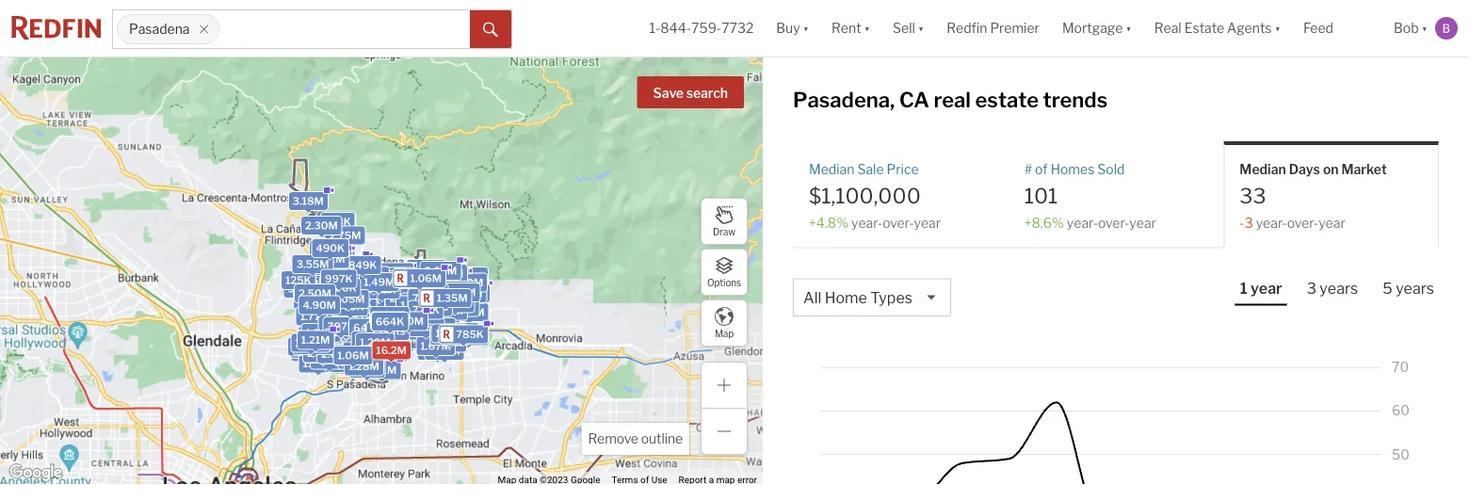 Task type: describe. For each thing, give the bounding box(es) containing it.
888k
[[339, 320, 367, 333]]

1.23m
[[314, 354, 345, 366]]

1 910k from the top
[[329, 287, 356, 299]]

788k
[[356, 330, 384, 343]]

1 vertical spatial 938k
[[353, 327, 381, 339]]

1.68m
[[371, 275, 402, 287]]

1.09m
[[400, 323, 431, 336]]

412k
[[381, 305, 407, 317]]

agents
[[1227, 20, 1272, 36]]

buy ▾ button
[[765, 0, 820, 57]]

3 years button
[[1302, 278, 1363, 304]]

0 horizontal spatial 3.18m
[[293, 195, 324, 207]]

1.90m
[[384, 330, 415, 343]]

1 vertical spatial 980k
[[369, 332, 398, 345]]

1-844-759-7732
[[649, 20, 754, 36]]

0 vertical spatial 1.16m
[[391, 275, 421, 287]]

remove
[[588, 431, 638, 447]]

3 down 3.98m
[[325, 321, 332, 333]]

1 horizontal spatial 4.50m
[[366, 282, 400, 294]]

5 years button
[[1378, 278, 1439, 304]]

983k
[[337, 264, 365, 276]]

3.20m
[[309, 334, 342, 347]]

search
[[686, 85, 728, 101]]

0 vertical spatial 2.55m
[[323, 314, 356, 326]]

845k
[[340, 273, 368, 286]]

9 units
[[350, 318, 386, 330]]

year- inside median sale price $1,100,000 +4.8% year-over-year
[[851, 215, 883, 231]]

map region
[[0, 0, 873, 485]]

33
[[1240, 183, 1266, 209]]

1 horizontal spatial 865k
[[383, 309, 412, 321]]

sale
[[857, 161, 884, 177]]

0 horizontal spatial 1.77m
[[300, 310, 330, 323]]

590k
[[345, 286, 374, 298]]

811k
[[379, 280, 404, 292]]

4.20m
[[362, 324, 395, 336]]

895k
[[440, 323, 469, 335]]

753k
[[370, 334, 398, 346]]

4.90m
[[303, 299, 336, 311]]

1.81m
[[367, 364, 397, 376]]

1 vertical spatial 1.43m
[[296, 339, 327, 352]]

sold
[[1098, 161, 1125, 177]]

0 horizontal spatial 1.93m
[[327, 323, 358, 336]]

0 horizontal spatial 1.37m
[[397, 287, 428, 299]]

2.43m
[[354, 336, 387, 349]]

3.70m
[[364, 363, 397, 375]]

0 horizontal spatial 1.95m
[[297, 275, 328, 287]]

7732
[[722, 20, 754, 36]]

16.2m
[[376, 344, 407, 357]]

0 vertical spatial 900k
[[326, 259, 355, 271]]

1 vertical spatial 2.18m
[[391, 334, 422, 346]]

▾ for bob ▾
[[1422, 20, 1428, 36]]

1.58m
[[374, 292, 405, 304]]

2.11m
[[312, 340, 341, 352]]

▾ for rent ▾
[[864, 20, 870, 36]]

495k
[[375, 315, 403, 327]]

1 horizontal spatial 2.55m
[[360, 338, 393, 350]]

1 vertical spatial 675k
[[412, 321, 440, 333]]

3.98m
[[310, 307, 343, 320]]

1.29m
[[360, 336, 391, 348]]

664k
[[376, 315, 404, 328]]

1 vertical spatial 2.04m
[[343, 353, 375, 366]]

0 vertical spatial 938k
[[375, 303, 403, 315]]

0 horizontal spatial 1.49m
[[364, 276, 395, 288]]

1 vertical spatial 1.53m
[[323, 319, 354, 331]]

101
[[1024, 183, 1058, 209]]

4.62m
[[323, 288, 355, 301]]

1 horizontal spatial 1.32m
[[430, 299, 461, 311]]

2.41m
[[389, 292, 420, 304]]

2.51m
[[368, 324, 399, 336]]

rent ▾
[[832, 20, 870, 36]]

1 horizontal spatial 775k
[[412, 304, 440, 316]]

real
[[1155, 20, 1182, 36]]

year inside # of homes sold 101 +8.6% year-over-year
[[1130, 215, 1157, 231]]

google image
[[5, 461, 67, 485]]

years for 3 years
[[1320, 279, 1358, 298]]

estate
[[1185, 20, 1225, 36]]

760k
[[368, 284, 396, 296]]

rent ▾ button
[[832, 0, 870, 57]]

0 horizontal spatial 1.01m
[[326, 278, 355, 290]]

years for 5 years
[[1396, 279, 1434, 298]]

1 horizontal spatial 2.04m
[[401, 301, 434, 313]]

▾ for buy ▾
[[803, 20, 809, 36]]

save
[[653, 85, 684, 101]]

1 horizontal spatial 640k
[[408, 327, 437, 339]]

0 horizontal spatial 1.32m
[[329, 301, 360, 313]]

1.61m
[[313, 260, 342, 272]]

1
[[1240, 279, 1248, 298]]

rent
[[832, 20, 861, 36]]

3 inside median days on market 33 -3 year-over-year
[[1245, 215, 1253, 231]]

0 vertical spatial 1.39m
[[376, 270, 407, 282]]

1 horizontal spatial 3.68m
[[452, 330, 485, 342]]

1 horizontal spatial 1.21m
[[436, 328, 464, 340]]

2.30m
[[305, 219, 338, 232]]

2 vertical spatial 900k
[[349, 340, 378, 353]]

1 horizontal spatial 2.18m
[[444, 301, 475, 313]]

year inside median sale price $1,100,000 +4.8% year-over-year
[[914, 215, 941, 231]]

861k
[[340, 345, 366, 357]]

1 vertical spatial 963k
[[352, 294, 380, 306]]

2.25m
[[328, 320, 360, 333]]

1 horizontal spatial 800k
[[454, 288, 483, 301]]

747k
[[351, 324, 378, 336]]

premier
[[990, 20, 1040, 36]]

real estate agents ▾
[[1155, 20, 1281, 36]]

days
[[1289, 161, 1320, 177]]

sell ▾
[[893, 20, 924, 36]]

918k
[[331, 311, 358, 323]]

2.80m
[[298, 294, 331, 306]]

710k
[[332, 266, 359, 279]]

5 ▾ from the left
[[1275, 20, 1281, 36]]

704k
[[401, 315, 429, 327]]

trends
[[1043, 87, 1108, 112]]

1 vertical spatial 1.39m
[[363, 289, 394, 301]]

median sale price $1,100,000 +4.8% year-over-year
[[809, 161, 941, 231]]

1 vertical spatial 2.75m
[[357, 347, 389, 359]]

0 vertical spatial 1.53m
[[353, 287, 384, 299]]

1 horizontal spatial 1.37m
[[433, 268, 464, 280]]

770k
[[349, 290, 377, 302]]

submit search image
[[483, 22, 498, 37]]

0 horizontal spatial 865k
[[348, 303, 377, 315]]

844-
[[660, 20, 691, 36]]

▾ for mortgage ▾
[[1126, 20, 1132, 36]]

591k
[[346, 298, 372, 310]]

1 horizontal spatial 1.77m
[[378, 287, 408, 300]]

user photo image
[[1435, 17, 1458, 40]]

draw button
[[701, 198, 748, 245]]

price
[[887, 161, 919, 177]]

year inside median days on market 33 -3 year-over-year
[[1319, 215, 1346, 231]]

1.67m
[[421, 340, 451, 352]]

options
[[707, 277, 741, 288]]

842k
[[384, 280, 412, 293]]

1.42m
[[431, 340, 461, 352]]

median for 33
[[1240, 161, 1286, 177]]

2.52m
[[430, 276, 462, 288]]

bob
[[1394, 20, 1419, 36]]

915k
[[334, 275, 360, 288]]

12.5m
[[379, 319, 410, 331]]

2.68m
[[424, 265, 457, 277]]

real estate agents ▾ link
[[1155, 0, 1281, 57]]



Task type: vqa. For each thing, say whether or not it's contained in the screenshot.
Public View Link
no



Task type: locate. For each thing, give the bounding box(es) containing it.
market
[[1342, 161, 1387, 177]]

1 vertical spatial 775k
[[412, 304, 440, 316]]

None search field
[[220, 10, 470, 48]]

remove pasadena image
[[198, 24, 210, 35]]

mortgage ▾
[[1062, 20, 1132, 36]]

0 horizontal spatial 1.55m
[[354, 290, 385, 302]]

1.30m
[[443, 284, 474, 297], [375, 287, 406, 300], [306, 327, 337, 339], [309, 345, 340, 357]]

years inside button
[[1396, 279, 1434, 298]]

0 vertical spatial 1.47m
[[375, 290, 406, 302]]

mortgage
[[1062, 20, 1123, 36]]

0 vertical spatial 1.95m
[[297, 275, 328, 287]]

median left sale
[[809, 161, 855, 177]]

over- inside median days on market 33 -3 year-over-year
[[1287, 215, 1319, 231]]

0 vertical spatial 2.75m
[[329, 229, 361, 242]]

remove outline
[[588, 431, 683, 447]]

780k
[[345, 283, 373, 296]]

0 horizontal spatial 2.04m
[[343, 353, 375, 366]]

1.84m
[[417, 301, 448, 313]]

1.93m
[[440, 297, 471, 309], [327, 323, 358, 336]]

1 horizontal spatial 1.16m
[[391, 275, 421, 287]]

▾ right rent
[[864, 20, 870, 36]]

748k
[[301, 340, 329, 352]]

0 vertical spatial 675k
[[347, 290, 375, 303]]

1.47m
[[375, 290, 406, 302], [445, 326, 475, 338]]

1.24m
[[447, 286, 477, 299]]

875k
[[353, 327, 381, 339]]

2.55m
[[323, 314, 356, 326], [360, 338, 393, 350]]

790k
[[379, 298, 407, 310]]

2 over- from the left
[[1098, 215, 1130, 231]]

0 vertical spatial 990k
[[365, 276, 393, 288]]

0 horizontal spatial 775k
[[321, 248, 348, 260]]

2.96m
[[368, 347, 401, 360]]

over- down the days
[[1287, 215, 1319, 231]]

1 horizontal spatial median
[[1240, 161, 1286, 177]]

0 vertical spatial 963k
[[335, 264, 363, 276]]

median for $1,100,000
[[809, 161, 855, 177]]

pasadena
[[129, 21, 190, 37]]

2.03m
[[374, 312, 407, 325]]

1.95m
[[297, 275, 328, 287], [405, 296, 436, 309]]

median days on market 33 -3 year-over-year
[[1240, 161, 1387, 231]]

1 horizontal spatial 1.55m
[[425, 319, 456, 331]]

homes
[[1051, 161, 1095, 177]]

1 vertical spatial 3.68m
[[329, 357, 362, 369]]

0 vertical spatial 1.77m
[[378, 287, 408, 300]]

752k
[[373, 299, 401, 311]]

2 horizontal spatial year-
[[1256, 215, 1287, 231]]

1.50m
[[453, 270, 484, 283], [295, 337, 327, 349]]

910k
[[329, 287, 356, 299], [330, 330, 357, 343]]

850k
[[404, 324, 433, 336]]

outline
[[641, 431, 683, 447]]

1.32m down 4.62m
[[329, 301, 360, 313]]

0 horizontal spatial 640k
[[353, 322, 382, 334]]

990k
[[365, 276, 393, 288], [356, 327, 385, 340]]

1.34m
[[390, 284, 421, 296]]

years right the 5
[[1396, 279, 1434, 298]]

775k up 710k
[[321, 248, 348, 260]]

1 horizontal spatial 1.95m
[[405, 296, 436, 309]]

1 vertical spatial 1.77m
[[300, 310, 330, 323]]

0 vertical spatial 1.43m
[[346, 285, 377, 297]]

1 vertical spatial 3.18m
[[431, 337, 462, 349]]

759-
[[691, 20, 722, 36]]

6 ▾ from the left
[[1422, 20, 1428, 36]]

▾ right mortgage
[[1126, 20, 1132, 36]]

3.68m down 2.19m
[[452, 330, 485, 342]]

0 vertical spatial 980k
[[392, 301, 421, 313]]

median inside median sale price $1,100,000 +4.8% year-over-year
[[809, 161, 855, 177]]

1 vertical spatial 4.50m
[[309, 344, 342, 356]]

feed button
[[1292, 0, 1383, 57]]

0 horizontal spatial 1.38m
[[292, 341, 323, 353]]

year- inside median days on market 33 -3 year-over-year
[[1256, 215, 1287, 231]]

1 year- from the left
[[851, 215, 883, 231]]

625k
[[360, 331, 388, 344]]

all home types
[[803, 289, 913, 307]]

1 horizontal spatial year-
[[1067, 215, 1098, 231]]

1 years from the left
[[1320, 279, 1358, 298]]

1 vertical spatial 910k
[[330, 330, 357, 343]]

▾ right "buy"
[[803, 20, 809, 36]]

1.43m
[[346, 285, 377, 297], [296, 339, 327, 352]]

0 horizontal spatial 4.50m
[[309, 344, 342, 356]]

1.37m up the 1.63m
[[433, 268, 464, 280]]

0 horizontal spatial 1.47m
[[375, 290, 406, 302]]

1.01m
[[362, 273, 392, 286], [326, 278, 355, 290]]

945k
[[338, 343, 367, 355]]

805k
[[363, 330, 392, 342]]

redfin premier
[[947, 20, 1040, 36]]

0 vertical spatial 950k
[[434, 301, 463, 314]]

1 year button
[[1235, 278, 1287, 306]]

all
[[803, 289, 822, 307]]

3 right 1 year
[[1307, 279, 1317, 298]]

▾ for sell ▾
[[918, 20, 924, 36]]

2 ▾ from the left
[[864, 20, 870, 36]]

1 horizontal spatial years
[[1396, 279, 1434, 298]]

3 years
[[1307, 279, 1358, 298]]

2.58m
[[300, 287, 332, 300]]

775k
[[321, 248, 348, 260], [412, 304, 440, 316]]

0 horizontal spatial 1.21m
[[301, 334, 330, 346]]

4 units
[[362, 320, 397, 332], [365, 332, 400, 344]]

0 vertical spatial 1.55m
[[354, 290, 385, 302]]

over- down sold
[[1098, 215, 1130, 231]]

3.55m
[[296, 258, 329, 270], [297, 258, 329, 270]]

3 ▾ from the left
[[918, 20, 924, 36]]

1 vertical spatial 1.93m
[[327, 323, 358, 336]]

1.10m
[[333, 259, 363, 271], [347, 288, 376, 300], [422, 321, 452, 334], [414, 326, 444, 338], [356, 335, 385, 347], [329, 343, 358, 355]]

2.33m
[[305, 311, 337, 324]]

997k
[[325, 272, 353, 285]]

▾ right agents
[[1275, 20, 1281, 36]]

605k
[[392, 315, 421, 328]]

0 horizontal spatial year-
[[851, 215, 883, 231]]

735k
[[332, 270, 360, 282], [335, 283, 362, 295], [412, 292, 440, 304], [363, 321, 390, 333]]

1 horizontal spatial over-
[[1098, 215, 1130, 231]]

on
[[1323, 161, 1339, 177]]

1-
[[649, 20, 660, 36]]

3 over- from the left
[[1287, 215, 1319, 231]]

1.73m
[[382, 271, 413, 283]]

1 vertical spatial 950k
[[410, 320, 439, 332]]

2.20m
[[352, 277, 385, 290]]

buy
[[776, 20, 800, 36]]

775k up 903k
[[412, 304, 440, 316]]

1.02m
[[397, 315, 428, 327]]

1 horizontal spatial 1.50m
[[453, 270, 484, 283]]

▾ right bob
[[1422, 20, 1428, 36]]

1 horizontal spatial 1.49m
[[411, 263, 442, 275]]

2 median from the left
[[1240, 161, 1286, 177]]

1 horizontal spatial 1.38m
[[330, 331, 361, 343]]

720k
[[357, 326, 385, 338]]

0 vertical spatial 1.93m
[[440, 297, 471, 309]]

1 ▾ from the left
[[803, 20, 809, 36]]

1 horizontal spatial 675k
[[412, 321, 440, 333]]

0 vertical spatial 3.05m
[[332, 293, 365, 305]]

0 horizontal spatial 1.50m
[[295, 337, 327, 349]]

0 horizontal spatial median
[[809, 161, 855, 177]]

▾ right sell
[[918, 20, 924, 36]]

3.68m down 945k
[[329, 357, 362, 369]]

0 horizontal spatial 1.43m
[[296, 339, 327, 352]]

1 vertical spatial 1.37m
[[397, 287, 428, 299]]

2.18m
[[444, 301, 475, 313], [391, 334, 422, 346]]

1 vertical spatial 1.49m
[[364, 276, 395, 288]]

903k
[[411, 321, 440, 333]]

1 vertical spatial 1.95m
[[405, 296, 436, 309]]

1 vertical spatial 1.16m
[[323, 315, 352, 327]]

3 right 9
[[360, 313, 366, 326]]

year inside button
[[1251, 279, 1283, 298]]

real estate agents ▾ button
[[1143, 0, 1292, 57]]

2 year- from the left
[[1067, 215, 1098, 231]]

0 vertical spatial 3.68m
[[452, 330, 485, 342]]

pasadena,
[[793, 87, 895, 112]]

0 horizontal spatial over-
[[883, 215, 914, 231]]

year- inside # of homes sold 101 +8.6% year-over-year
[[1067, 215, 1098, 231]]

1 horizontal spatial 1.47m
[[445, 326, 475, 338]]

1.60m
[[371, 270, 402, 282], [405, 286, 437, 298], [433, 294, 465, 306], [401, 299, 432, 311], [434, 330, 466, 342], [299, 337, 330, 349]]

$1,100,000
[[809, 183, 921, 209]]

1.31m
[[316, 253, 345, 265], [409, 323, 438, 336], [413, 325, 442, 337]]

555k
[[454, 288, 483, 300]]

buy ▾ button
[[776, 0, 809, 57]]

1.32m down the 1.63m
[[430, 299, 461, 311]]

1.14m
[[427, 294, 457, 306]]

0 horizontal spatial 675k
[[347, 290, 375, 303]]

5
[[1383, 279, 1393, 298]]

year- down $1,100,000
[[851, 215, 883, 231]]

1.63m
[[443, 280, 474, 293]]

years inside button
[[1320, 279, 1358, 298]]

0 vertical spatial 910k
[[329, 287, 356, 299]]

1.38m
[[330, 331, 361, 343], [292, 341, 323, 353]]

2.61m
[[321, 348, 352, 360]]

1 vertical spatial 1.50m
[[295, 337, 327, 349]]

median inside median days on market 33 -3 year-over-year
[[1240, 161, 1286, 177]]

3.85m
[[373, 313, 405, 325]]

save search button
[[637, 76, 744, 108]]

0 horizontal spatial 2.18m
[[391, 334, 422, 346]]

5.80m
[[308, 290, 342, 302]]

1 horizontal spatial 1.43m
[[346, 285, 377, 297]]

over- inside # of homes sold 101 +8.6% year-over-year
[[1098, 215, 1130, 231]]

963k
[[335, 264, 363, 276], [352, 294, 380, 306]]

3.18m up 2.30m
[[293, 195, 324, 207]]

1 median from the left
[[809, 161, 855, 177]]

1.37m up 2.00m
[[397, 287, 428, 299]]

0 vertical spatial 1.49m
[[411, 263, 442, 275]]

0 vertical spatial 775k
[[321, 248, 348, 260]]

3 down 33
[[1245, 215, 1253, 231]]

0 horizontal spatial 1.16m
[[323, 315, 352, 327]]

years left the 5
[[1320, 279, 1358, 298]]

-
[[1240, 215, 1245, 231]]

0 vertical spatial 2.04m
[[401, 301, 434, 313]]

3
[[1245, 215, 1253, 231], [1307, 279, 1317, 298], [360, 313, 366, 326], [325, 321, 332, 333]]

0 horizontal spatial 2.55m
[[323, 314, 356, 326]]

1 vertical spatial 1.55m
[[425, 319, 456, 331]]

0 vertical spatial 2.18m
[[444, 301, 475, 313]]

year- right +8.6%
[[1067, 215, 1098, 231]]

3.59m
[[319, 332, 352, 344]]

1.32m
[[430, 299, 461, 311], [329, 301, 360, 313]]

0 vertical spatial 1.37m
[[433, 268, 464, 280]]

redfin
[[947, 20, 987, 36]]

0 horizontal spatial 800k
[[358, 295, 387, 308]]

year- right -
[[1256, 215, 1287, 231]]

1.04m
[[330, 272, 361, 285], [419, 286, 451, 298], [346, 299, 377, 311], [453, 306, 485, 318]]

1 over- from the left
[[883, 215, 914, 231]]

median up 33
[[1240, 161, 1286, 177]]

types
[[871, 289, 913, 307]]

1 horizontal spatial 1.01m
[[362, 273, 392, 286]]

1.45m
[[330, 343, 361, 355], [429, 345, 460, 357], [326, 348, 358, 361]]

707k
[[327, 320, 355, 332]]

2 years from the left
[[1396, 279, 1434, 298]]

3 year- from the left
[[1256, 215, 1287, 231]]

over- down $1,100,000
[[883, 215, 914, 231]]

1 vertical spatial 900k
[[328, 281, 357, 294]]

1 vertical spatial 3.05m
[[314, 345, 347, 357]]

916k
[[338, 320, 365, 332]]

420k
[[348, 324, 376, 336]]

1 vertical spatial 990k
[[356, 327, 385, 340]]

3.18m down 895k
[[431, 337, 462, 349]]

3 inside button
[[1307, 279, 1317, 298]]

1.21m
[[436, 328, 464, 340], [301, 334, 330, 346]]

0 vertical spatial 4.50m
[[366, 282, 400, 294]]

real
[[934, 87, 971, 112]]

4 ▾ from the left
[[1126, 20, 1132, 36]]

over- inside median sale price $1,100,000 +4.8% year-over-year
[[883, 215, 914, 231]]

615k
[[410, 324, 437, 337]]

1.13m
[[359, 282, 389, 295]]

1 horizontal spatial 1.93m
[[440, 297, 471, 309]]

2 910k from the top
[[330, 330, 357, 343]]



